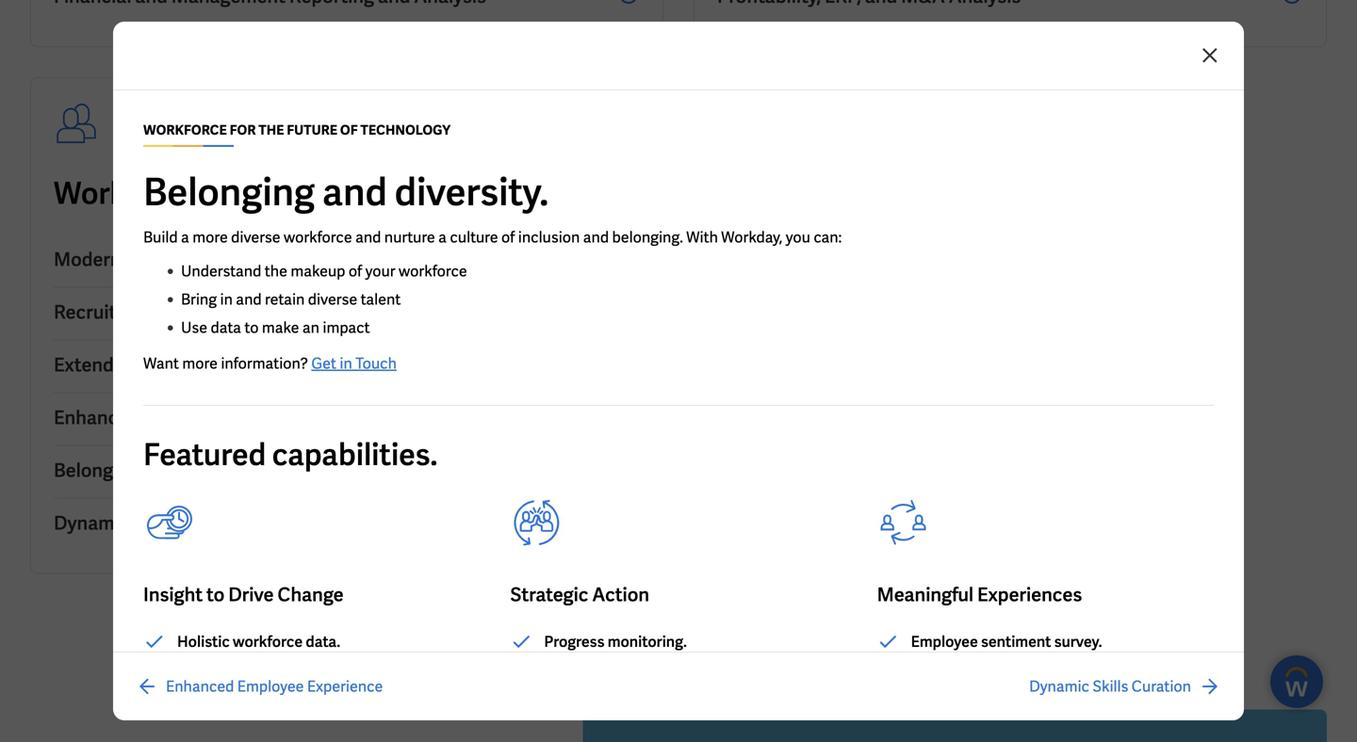 Task type: vqa. For each thing, say whether or not it's contained in the screenshot.
Learn
no



Task type: describe. For each thing, give the bounding box(es) containing it.
enhanced inside the belonging and diversity. dialog
[[166, 677, 234, 697]]

you
[[786, 228, 811, 247]]

experiences
[[978, 583, 1082, 608]]

recruit and onboard
[[54, 300, 232, 325]]

impact
[[323, 318, 370, 338]]

action
[[592, 583, 649, 608]]

drive
[[228, 583, 274, 608]]

retain
[[265, 290, 305, 310]]

with
[[686, 228, 718, 247]]

enhanced employee experience button inside the belonging and diversity. dialog
[[136, 676, 383, 698]]

employee sentiment survey.
[[911, 633, 1102, 652]]

extended workforce management
[[54, 353, 347, 378]]

0 horizontal spatial dynamic skills curation button
[[54, 499, 640, 551]]

capabilities.
[[272, 435, 438, 475]]

survey.
[[1054, 633, 1102, 652]]

1 a from the left
[[181, 228, 189, 247]]

sentiment
[[981, 633, 1051, 652]]

can:
[[814, 228, 842, 247]]

makeup
[[291, 262, 345, 281]]

nurture
[[384, 228, 435, 247]]

strategic
[[510, 583, 589, 608]]

2 vertical spatial workforce
[[233, 633, 303, 652]]

and inside understand the makeup of your workforce bring in and retain diverse talent use data to make an impact
[[236, 290, 262, 310]]

recruit
[[54, 300, 116, 325]]

get
[[311, 354, 337, 374]]

use
[[181, 318, 207, 338]]

belonging and diversity. dialog
[[0, 0, 1357, 743]]

holistic
[[177, 633, 230, 652]]

diversity
[[179, 459, 256, 483]]

technology
[[429, 174, 587, 213]]

curation for dynamic skills curation button to the left
[[182, 511, 257, 536]]

to inside understand the makeup of your workforce bring in and retain diverse talent use data to make an impact
[[244, 318, 259, 338]]

curation for dynamic skills curation button in the belonging and diversity. dialog
[[1132, 677, 1191, 697]]

modernized
[[54, 247, 156, 272]]

belonging and diversity.
[[143, 168, 549, 217]]

of inside understand the makeup of your workforce bring in and retain diverse talent use data to make an impact
[[349, 262, 362, 281]]

experience inside the belonging and diversity. dialog
[[307, 677, 383, 697]]

modernized hr service delivery
[[54, 247, 327, 272]]

service
[[189, 247, 253, 272]]

idc infobrief for tech image
[[583, 710, 1327, 743]]

0 vertical spatial of
[[396, 174, 423, 213]]

of
[[340, 122, 358, 139]]

management
[[232, 353, 347, 378]]

0 vertical spatial enhanced
[[54, 406, 139, 430]]

build
[[143, 228, 178, 247]]

onboard
[[156, 300, 232, 325]]

meaningful
[[877, 583, 974, 608]]

the inside understand the makeup of your workforce bring in and retain diverse talent use data to make an impact
[[265, 262, 287, 281]]

0 vertical spatial enhanced employee experience button
[[54, 394, 640, 446]]

0 vertical spatial experience
[[231, 406, 326, 430]]

culture
[[450, 228, 498, 247]]

1 vertical spatial more
[[182, 354, 218, 374]]

dynamic skills curation for dynamic skills curation button in the belonging and diversity. dialog
[[1029, 677, 1191, 697]]

and right recruit
[[120, 300, 152, 325]]

workforce for the future of technology
[[143, 122, 451, 139]]

meaningful experiences
[[877, 583, 1082, 608]]

diversity.
[[395, 168, 549, 217]]

for
[[203, 174, 242, 213]]



Task type: locate. For each thing, give the bounding box(es) containing it.
workforce
[[143, 122, 227, 139]]

diverse up understand
[[231, 228, 281, 247]]

and left retain
[[236, 290, 262, 310]]

strategic action
[[510, 583, 649, 608]]

1 vertical spatial enhanced employee experience
[[166, 677, 383, 697]]

touch
[[356, 354, 397, 374]]

dynamic skills curation for dynamic skills curation button to the left
[[54, 511, 257, 536]]

dynamic skills curation button down capabilities.
[[54, 499, 640, 551]]

0 horizontal spatial curation
[[182, 511, 257, 536]]

bring
[[181, 290, 217, 310]]

belonging and diversity
[[54, 459, 256, 483]]

0 vertical spatial to
[[244, 318, 259, 338]]

0 vertical spatial the
[[248, 174, 294, 213]]

in right get
[[340, 354, 352, 374]]

employee up featured
[[143, 406, 227, 430]]

dynamic skills curation inside the belonging and diversity. dialog
[[1029, 677, 1191, 697]]

enhanced employee experience inside the belonging and diversity. dialog
[[166, 677, 383, 697]]

1 horizontal spatial in
[[340, 354, 352, 374]]

employee
[[143, 406, 227, 430], [911, 633, 978, 652], [237, 677, 304, 697]]

dynamic down survey.
[[1029, 677, 1090, 697]]

the right for
[[248, 174, 294, 213]]

1 horizontal spatial to
[[244, 318, 259, 338]]

and right inclusion
[[583, 228, 609, 247]]

dynamic inside the belonging and diversity. dialog
[[1029, 677, 1090, 697]]

modernized hr service delivery button
[[54, 235, 640, 288]]

data
[[211, 318, 241, 338]]

data.
[[306, 633, 340, 652]]

delivery
[[257, 247, 327, 272]]

experience up the featured capabilities.
[[231, 406, 326, 430]]

0 vertical spatial employee
[[143, 406, 227, 430]]

for
[[230, 122, 256, 139]]

of up the nurture
[[396, 174, 423, 213]]

0 vertical spatial in
[[220, 290, 233, 310]]

1 vertical spatial to
[[206, 583, 225, 608]]

skills down the belonging and diversity
[[133, 511, 179, 536]]

1 vertical spatial enhanced employee experience button
[[136, 676, 383, 698]]

of
[[396, 174, 423, 213], [501, 228, 515, 247], [349, 262, 362, 281]]

and up 'your'
[[355, 228, 381, 247]]

1 horizontal spatial curation
[[1132, 677, 1191, 697]]

1 horizontal spatial skills
[[1093, 677, 1129, 697]]

featured capabilities.
[[143, 435, 438, 475]]

and
[[322, 168, 387, 217], [355, 228, 381, 247], [583, 228, 609, 247], [236, 290, 262, 310], [120, 300, 152, 325], [143, 459, 176, 483]]

want more information? get in touch
[[143, 354, 397, 374]]

an
[[302, 318, 320, 338]]

1 vertical spatial employee
[[911, 633, 978, 652]]

of left 'your'
[[349, 262, 362, 281]]

dynamic skills curation button down survey.
[[1029, 676, 1222, 698]]

talent
[[361, 290, 401, 310]]

dynamic skills curation down survey.
[[1029, 677, 1191, 697]]

skills down survey.
[[1093, 677, 1129, 697]]

and left diversity
[[143, 459, 176, 483]]

1 horizontal spatial dynamic
[[1029, 677, 1090, 697]]

workforce down the use
[[139, 353, 229, 378]]

1 horizontal spatial diverse
[[308, 290, 357, 310]]

future
[[287, 122, 338, 139]]

workforce
[[284, 228, 352, 247], [399, 262, 467, 281], [233, 633, 303, 652]]

more
[[193, 228, 228, 247], [182, 354, 218, 374]]

1 vertical spatial of
[[501, 228, 515, 247]]

1 vertical spatial skills
[[1093, 677, 1129, 697]]

skills for dynamic skills curation button to the left
[[133, 511, 179, 536]]

extended
[[54, 353, 135, 378]]

0 horizontal spatial diverse
[[231, 228, 281, 247]]

2 horizontal spatial employee
[[911, 633, 978, 652]]

0 horizontal spatial in
[[220, 290, 233, 310]]

0 horizontal spatial skills
[[133, 511, 179, 536]]

dynamic skills curation button inside the belonging and diversity. dialog
[[1029, 676, 1222, 698]]

dynamic skills curation button
[[54, 499, 640, 551], [1029, 676, 1222, 698]]

enhanced employee experience button down get in touch link
[[54, 394, 640, 446]]

diverse inside understand the makeup of your workforce bring in and retain diverse talent use data to make an impact
[[308, 290, 357, 310]]

0 vertical spatial curation
[[182, 511, 257, 536]]

featured
[[143, 435, 266, 475]]

curation inside the belonging and diversity. dialog
[[1132, 677, 1191, 697]]

inclusion
[[518, 228, 580, 247]]

workforce down drive
[[233, 633, 303, 652]]

1 vertical spatial dynamic skills curation
[[1029, 677, 1191, 697]]

1 horizontal spatial dynamic skills curation button
[[1029, 676, 1222, 698]]

dynamic for dynamic skills curation button to the left
[[54, 511, 129, 536]]

2 horizontal spatial of
[[501, 228, 515, 247]]

0 vertical spatial dynamic skills curation
[[54, 511, 257, 536]]

enhanced employee experience button down 'holistic workforce data.' on the bottom
[[136, 676, 383, 698]]

1 vertical spatial workforce
[[139, 353, 229, 378]]

a right build
[[181, 228, 189, 247]]

workforce for the future of technology
[[54, 174, 587, 213]]

to
[[244, 318, 259, 338], [206, 583, 225, 608]]

0 horizontal spatial dynamic
[[54, 511, 129, 536]]

belonging.
[[612, 228, 683, 247]]

belonging inside dialog
[[143, 168, 315, 217]]

experience
[[231, 406, 326, 430], [307, 677, 383, 697]]

0 vertical spatial belonging
[[143, 168, 315, 217]]

skills for dynamic skills curation button in the belonging and diversity. dialog
[[1093, 677, 1129, 697]]

belonging for belonging and diversity.
[[143, 168, 315, 217]]

0 vertical spatial skills
[[133, 511, 179, 536]]

a
[[181, 228, 189, 247], [438, 228, 447, 247]]

1 horizontal spatial enhanced
[[166, 677, 234, 697]]

0 vertical spatial dynamic skills curation button
[[54, 499, 640, 551]]

insight
[[143, 583, 203, 608]]

a left culture
[[438, 228, 447, 247]]

to left drive
[[206, 583, 225, 608]]

holistic workforce data.
[[177, 633, 340, 652]]

hr
[[160, 247, 185, 272]]

future
[[300, 174, 390, 213]]

1 vertical spatial in
[[340, 354, 352, 374]]

to right data
[[244, 318, 259, 338]]

1 vertical spatial curation
[[1132, 677, 1191, 697]]

1 vertical spatial belonging
[[54, 459, 140, 483]]

workforce up makeup
[[284, 228, 352, 247]]

want
[[143, 354, 179, 374]]

dynamic down the belonging and diversity
[[54, 511, 129, 536]]

0 horizontal spatial employee
[[143, 406, 227, 430]]

0 vertical spatial diverse
[[231, 228, 281, 247]]

recruit and onboard button
[[54, 288, 640, 341]]

belonging and diversity button
[[54, 446, 640, 499]]

in
[[220, 290, 233, 310], [340, 354, 352, 374]]

the up retain
[[265, 262, 287, 281]]

1 vertical spatial dynamic skills curation button
[[1029, 676, 1222, 698]]

2 vertical spatial employee
[[237, 677, 304, 697]]

insight to drive change
[[143, 583, 344, 608]]

1 horizontal spatial belonging
[[143, 168, 315, 217]]

workforce
[[54, 174, 197, 213], [139, 353, 229, 378]]

extended workforce management button
[[54, 341, 640, 394]]

of right culture
[[501, 228, 515, 247]]

0 horizontal spatial enhanced
[[54, 406, 139, 430]]

1 vertical spatial the
[[265, 262, 287, 281]]

the
[[248, 174, 294, 213], [265, 262, 287, 281]]

workforce up build
[[54, 174, 197, 213]]

workforce down the nurture
[[399, 262, 467, 281]]

the
[[259, 122, 284, 139]]

enhanced employee experience up featured
[[54, 406, 326, 430]]

enhanced employee experience
[[54, 406, 326, 430], [166, 677, 383, 697]]

progress
[[544, 633, 605, 652]]

0 horizontal spatial a
[[181, 228, 189, 247]]

1 horizontal spatial employee
[[237, 677, 304, 697]]

1 horizontal spatial a
[[438, 228, 447, 247]]

experience down data.
[[307, 677, 383, 697]]

0 horizontal spatial to
[[206, 583, 225, 608]]

monitoring.
[[608, 633, 687, 652]]

in right bring
[[220, 290, 233, 310]]

dynamic skills curation down the belonging and diversity
[[54, 511, 257, 536]]

dynamic for dynamic skills curation button in the belonging and diversity. dialog
[[1029, 677, 1090, 697]]

1 horizontal spatial dynamic skills curation
[[1029, 677, 1191, 697]]

workday,
[[721, 228, 783, 247]]

diverse
[[231, 228, 281, 247], [308, 290, 357, 310]]

in inside understand the makeup of your workforce bring in and retain diverse talent use data to make an impact
[[220, 290, 233, 310]]

enhanced employee experience button
[[54, 394, 640, 446], [136, 676, 383, 698]]

0 horizontal spatial of
[[349, 262, 362, 281]]

more up understand
[[193, 228, 228, 247]]

skills inside the belonging and diversity. dialog
[[1093, 677, 1129, 697]]

belonging for belonging and diversity
[[54, 459, 140, 483]]

enhanced down the holistic
[[166, 677, 234, 697]]

more down the use
[[182, 354, 218, 374]]

belonging inside button
[[54, 459, 140, 483]]

1 vertical spatial experience
[[307, 677, 383, 697]]

skills
[[133, 511, 179, 536], [1093, 677, 1129, 697]]

diverse up impact
[[308, 290, 357, 310]]

0 vertical spatial enhanced employee experience
[[54, 406, 326, 430]]

0 vertical spatial more
[[193, 228, 228, 247]]

enhanced employee experience down 'holistic workforce data.' on the bottom
[[166, 677, 383, 697]]

enhanced
[[54, 406, 139, 430], [166, 677, 234, 697]]

1 vertical spatial enhanced
[[166, 677, 234, 697]]

employee down 'holistic workforce data.' on the bottom
[[237, 677, 304, 697]]

1 vertical spatial dynamic
[[1029, 677, 1090, 697]]

enhanced down extended
[[54, 406, 139, 430]]

0 vertical spatial workforce
[[284, 228, 352, 247]]

belonging
[[143, 168, 315, 217], [54, 459, 140, 483]]

1 vertical spatial diverse
[[308, 290, 357, 310]]

change
[[278, 583, 344, 608]]

2 vertical spatial of
[[349, 262, 362, 281]]

workforce inside understand the makeup of your workforce bring in and retain diverse talent use data to make an impact
[[399, 262, 467, 281]]

technology
[[360, 122, 451, 139]]

make
[[262, 318, 299, 338]]

and down of
[[322, 168, 387, 217]]

information?
[[221, 354, 308, 374]]

0 vertical spatial dynamic
[[54, 511, 129, 536]]

1 horizontal spatial of
[[396, 174, 423, 213]]

0 horizontal spatial belonging
[[54, 459, 140, 483]]

dynamic
[[54, 511, 129, 536], [1029, 677, 1090, 697]]

curation
[[182, 511, 257, 536], [1132, 677, 1191, 697]]

your
[[365, 262, 396, 281]]

employee down meaningful
[[911, 633, 978, 652]]

1 vertical spatial workforce
[[399, 262, 467, 281]]

2 a from the left
[[438, 228, 447, 247]]

understand
[[181, 262, 261, 281]]

0 vertical spatial workforce
[[54, 174, 197, 213]]

dynamic skills curation
[[54, 511, 257, 536], [1029, 677, 1191, 697]]

workforce inside button
[[139, 353, 229, 378]]

progress monitoring.
[[544, 633, 687, 652]]

build a more diverse workforce and nurture a culture of inclusion and belonging. with workday, you can:
[[143, 228, 845, 247]]

get in touch link
[[311, 354, 397, 374]]

0 horizontal spatial dynamic skills curation
[[54, 511, 257, 536]]

understand the makeup of your workforce bring in and retain diverse talent use data to make an impact
[[181, 262, 467, 338]]



